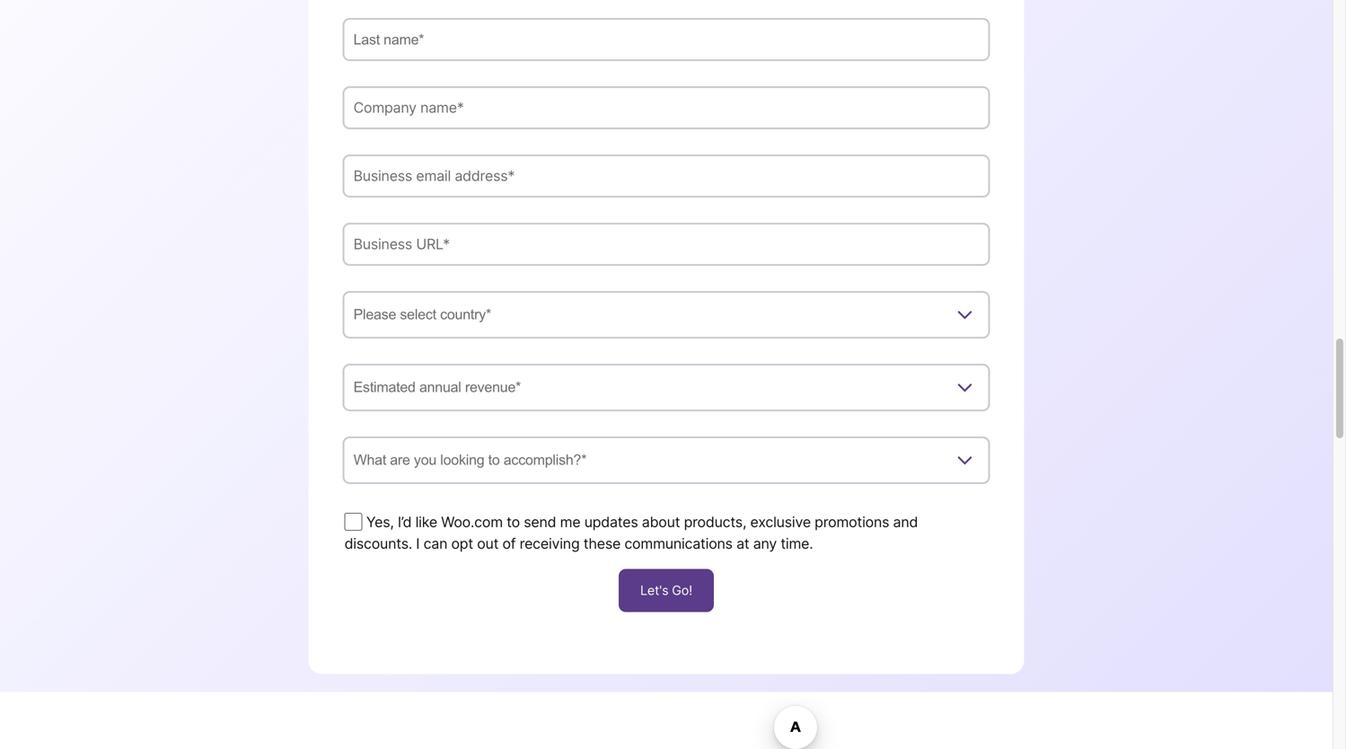 Task type: vqa. For each thing, say whether or not it's contained in the screenshot.
i
yes



Task type: describe. For each thing, give the bounding box(es) containing it.
updates
[[585, 513, 638, 531]]

yes, i'd like woo.com to send me updates about products, exclusive promotions and discounts. i can opt out of receiving these communications at any time.
[[345, 513, 918, 552]]

Business URL* text field
[[343, 223, 990, 266]]

time.
[[781, 535, 813, 552]]

and
[[893, 513, 918, 531]]

yes,
[[366, 513, 394, 531]]

receiving
[[520, 535, 580, 552]]

Company name* text field
[[343, 86, 990, 129]]

to
[[507, 513, 520, 531]]

products,
[[684, 513, 747, 531]]

Business email address* text field
[[343, 154, 990, 198]]

i'd
[[398, 513, 412, 531]]

out
[[477, 535, 499, 552]]

about
[[642, 513, 680, 531]]

like
[[416, 513, 437, 531]]

Yes, I'd like Woo.com to send me updates about products, exclusive promotions and discounts. I can opt out of receiving these communications at any time. checkbox
[[345, 513, 363, 531]]

can
[[424, 535, 448, 552]]

me
[[560, 513, 581, 531]]

any
[[754, 535, 777, 552]]

Last name* text field
[[343, 18, 990, 61]]



Task type: locate. For each thing, give the bounding box(es) containing it.
send
[[524, 513, 556, 531]]

promotions
[[815, 513, 890, 531]]

of
[[503, 535, 516, 552]]

these
[[584, 535, 621, 552]]

exclusive
[[751, 513, 811, 531]]

None submit
[[619, 569, 714, 612]]

i
[[416, 535, 420, 552]]

at
[[737, 535, 750, 552]]

communications
[[625, 535, 733, 552]]

opt
[[451, 535, 473, 552]]

woo.com
[[441, 513, 503, 531]]

discounts.
[[345, 535, 412, 552]]



